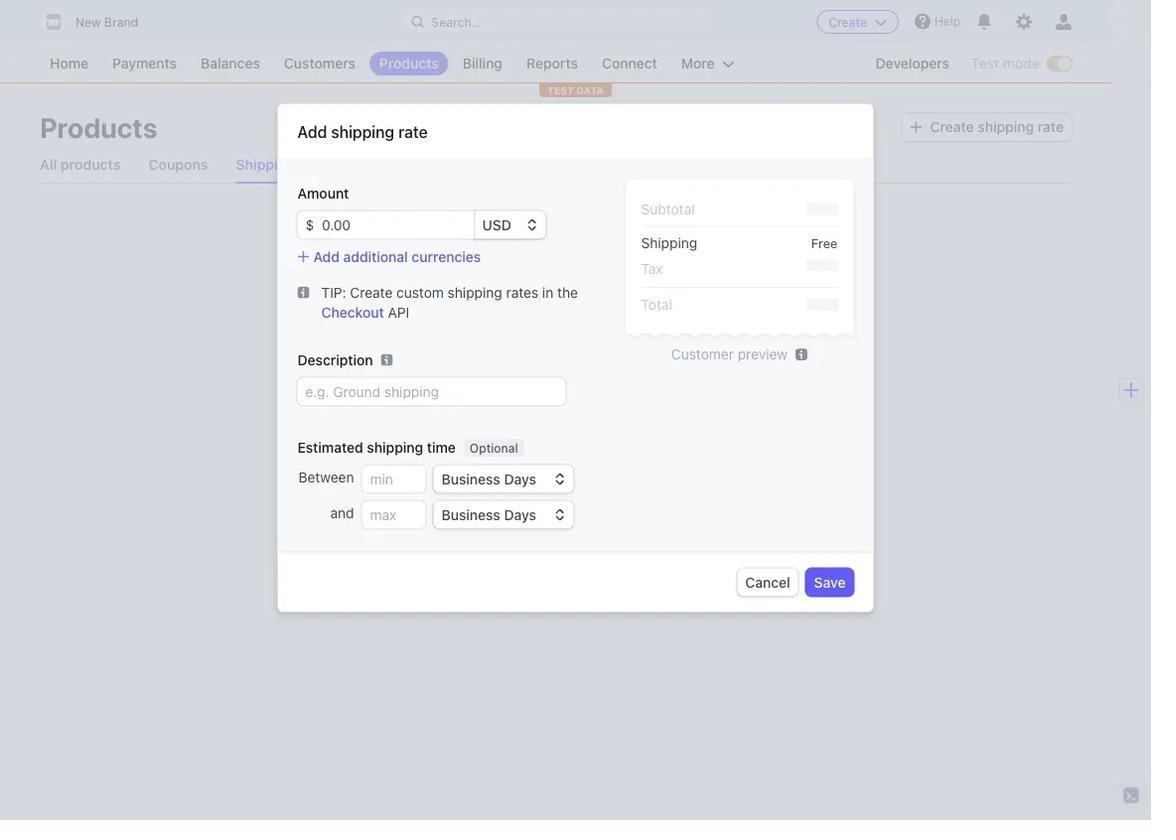 Task type: describe. For each thing, give the bounding box(es) containing it.
usd button
[[474, 211, 546, 239]]

payments link
[[102, 52, 187, 76]]

preview
[[738, 346, 788, 363]]

shipping for shipping rates
[[236, 156, 295, 173]]

home link
[[40, 52, 98, 76]]

data
[[577, 84, 604, 96]]

shipping inside tip: create custom shipping rates in the checkout api
[[448, 284, 502, 301]]

tax rates link
[[361, 147, 421, 183]]

0 horizontal spatial create shipping rate
[[385, 570, 519, 587]]

use
[[531, 475, 554, 491]]

test
[[488, 444, 525, 467]]

new brand button
[[40, 8, 158, 36]]

search…
[[432, 15, 482, 29]]

add for add shipping rate
[[298, 122, 327, 141]]

rates up amount
[[299, 156, 333, 173]]

help
[[935, 14, 961, 28]]

total
[[641, 297, 672, 313]]

developers link
[[866, 52, 960, 76]]

additional
[[343, 249, 408, 265]]

tip:
[[321, 284, 346, 301]]

brand
[[104, 15, 138, 29]]

billing
[[463, 55, 503, 72]]

on
[[570, 475, 586, 491]]

specify shipping rates and use it on your customers' receipts, invoices, and checkout sessions.
[[357, 475, 753, 511]]

customer preview
[[672, 346, 788, 363]]

developers
[[876, 55, 950, 72]]

home
[[50, 55, 88, 72]]

add for add additional currencies
[[313, 249, 340, 265]]

mode
[[1003, 55, 1040, 72]]

products
[[61, 156, 121, 173]]

shipping rates link
[[236, 147, 333, 183]]

more button
[[671, 52, 745, 76]]

tax rates
[[361, 156, 421, 173]]

description
[[298, 352, 373, 368]]

create button
[[817, 10, 899, 34]]

add additional currencies button
[[298, 247, 481, 267]]

connect
[[602, 55, 658, 72]]

add your first test shipping rate
[[357, 444, 652, 467]]

learn more link
[[357, 521, 755, 541]]

learn more
[[357, 523, 431, 539]]

the
[[557, 284, 578, 301]]

time
[[427, 439, 456, 456]]

shipping rates
[[236, 156, 333, 173]]

pricing
[[449, 156, 496, 173]]

svg image
[[298, 287, 309, 299]]

add shipping rate
[[298, 122, 428, 141]]

save button
[[806, 569, 854, 597]]

$ button
[[298, 211, 314, 239]]

save
[[814, 574, 846, 591]]

payments
[[112, 55, 177, 72]]

svg image
[[911, 121, 922, 133]]

create down more
[[385, 570, 429, 587]]

1 horizontal spatial and
[[417, 495, 441, 511]]

tax for tax
[[641, 261, 663, 277]]

0 vertical spatial products
[[379, 55, 439, 72]]

Search… search field
[[400, 9, 712, 34]]

test
[[548, 84, 574, 96]]

balances link
[[191, 52, 270, 76]]

shipping inside "specify shipping rates and use it on your customers' receipts, invoices, and checkout sessions."
[[409, 475, 464, 491]]

new
[[76, 15, 101, 29]]

rates down add shipping rate
[[387, 156, 421, 173]]

your inside "specify shipping rates and use it on your customers' receipts, invoices, and checkout sessions."
[[590, 475, 618, 491]]

1 vertical spatial products
[[40, 111, 158, 144]]

subtotal
[[641, 201, 695, 217]]

between
[[299, 470, 354, 486]]

1 horizontal spatial create shipping rate
[[930, 119, 1064, 135]]



Task type: locate. For each thing, give the bounding box(es) containing it.
shipping
[[236, 156, 295, 173], [641, 235, 698, 252]]

1 horizontal spatial your
[[590, 475, 618, 491]]

0 horizontal spatial checkout
[[321, 304, 384, 321]]

1 vertical spatial create shipping rate button
[[357, 565, 527, 593]]

1 horizontal spatial shipping
[[641, 235, 698, 252]]

1 vertical spatial your
[[590, 475, 618, 491]]

more
[[398, 523, 431, 539]]

shipping for shipping
[[641, 235, 698, 252]]

Description text field
[[298, 378, 566, 406]]

0 vertical spatial your
[[399, 444, 441, 467]]

create
[[829, 15, 867, 29], [930, 119, 974, 135], [350, 284, 393, 301], [385, 570, 429, 587]]

create shipping rate down test mode
[[930, 119, 1064, 135]]

shipping
[[978, 119, 1034, 135], [331, 122, 394, 141], [448, 284, 502, 301], [367, 439, 423, 456], [529, 444, 610, 467], [409, 475, 464, 491], [432, 570, 489, 587]]

checkout
[[321, 304, 384, 321], [445, 495, 506, 511]]

0 vertical spatial create shipping rate
[[930, 119, 1064, 135]]

tax
[[361, 156, 384, 173], [641, 261, 663, 277]]

2 vertical spatial add
[[357, 444, 395, 467]]

create shipping rate button down more
[[357, 565, 527, 593]]

0 vertical spatial tax
[[361, 156, 384, 173]]

estimated
[[298, 439, 363, 456]]

1 vertical spatial create shipping rate
[[385, 570, 519, 587]]

add additional currencies
[[313, 249, 481, 265]]

create shipping rate button down test
[[903, 113, 1072, 141]]

all products link
[[40, 147, 121, 183]]

sessions.
[[510, 495, 571, 511]]

rates inside "specify shipping rates and use it on your customers' receipts, invoices, and checkout sessions."
[[467, 475, 500, 491]]

tax down add shipping rate
[[361, 156, 384, 173]]

tax up total
[[641, 261, 663, 277]]

checkout inside "specify shipping rates and use it on your customers' receipts, invoices, and checkout sessions."
[[445, 495, 506, 511]]

checkout down tip:
[[321, 304, 384, 321]]

first
[[446, 444, 484, 467]]

create inside create button
[[829, 15, 867, 29]]

0 horizontal spatial shipping
[[236, 156, 295, 173]]

add down $
[[313, 249, 340, 265]]

checkout inside tip: create custom shipping rates in the checkout api
[[321, 304, 384, 321]]

1 horizontal spatial checkout
[[445, 495, 506, 511]]

rate up tax rates
[[398, 122, 428, 141]]

free
[[811, 236, 838, 251]]

create shipping rate button
[[903, 113, 1072, 141], [357, 565, 527, 593]]

create right svg image
[[930, 119, 974, 135]]

1 vertical spatial checkout
[[445, 495, 506, 511]]

0 horizontal spatial your
[[399, 444, 441, 467]]

test data
[[548, 84, 604, 96]]

0 vertical spatial create shipping rate button
[[903, 113, 1072, 141]]

create up developers link
[[829, 15, 867, 29]]

tab list
[[40, 147, 1072, 184]]

billing link
[[453, 52, 513, 76]]

add up specify
[[357, 444, 395, 467]]

products up products
[[40, 111, 158, 144]]

0 horizontal spatial create shipping rate button
[[357, 565, 527, 593]]

your right on
[[590, 475, 618, 491]]

checkout link
[[321, 304, 384, 321]]

reports link
[[517, 52, 588, 76]]

rate up customers'
[[615, 444, 652, 467]]

all products
[[40, 156, 121, 173]]

and left use on the left of page
[[504, 475, 527, 491]]

0 vertical spatial shipping
[[236, 156, 295, 173]]

your
[[399, 444, 441, 467], [590, 475, 618, 491]]

0 vertical spatial checkout
[[321, 304, 384, 321]]

add
[[298, 122, 327, 141], [313, 249, 340, 265], [357, 444, 395, 467]]

1 vertical spatial shipping
[[641, 235, 698, 252]]

customers link
[[274, 52, 366, 76]]

tab list containing all products
[[40, 147, 1072, 184]]

pricing tables link
[[449, 147, 541, 183]]

optional
[[470, 441, 518, 455]]

it
[[558, 475, 566, 491]]

0 horizontal spatial tax
[[361, 156, 384, 173]]

customers
[[284, 55, 356, 72]]

coupons
[[149, 156, 208, 173]]

products
[[379, 55, 439, 72], [40, 111, 158, 144]]

0 horizontal spatial and
[[330, 505, 354, 522]]

shipping inside tab list
[[236, 156, 295, 173]]

more
[[681, 55, 715, 72]]

tables
[[500, 156, 541, 173]]

reports
[[527, 55, 578, 72]]

api
[[388, 304, 409, 321]]

1 horizontal spatial create shipping rate button
[[903, 113, 1072, 141]]

and
[[504, 475, 527, 491], [417, 495, 441, 511], [330, 505, 354, 522]]

max text field
[[362, 501, 426, 529]]

help button
[[907, 5, 969, 37]]

1 horizontal spatial tax
[[641, 261, 663, 277]]

0 vertical spatial add
[[298, 122, 327, 141]]

custom
[[396, 284, 444, 301]]

new brand
[[76, 15, 138, 29]]

customer
[[672, 346, 734, 363]]

amount
[[298, 185, 349, 201]]

cancel
[[745, 574, 791, 591]]

specify
[[357, 475, 405, 491]]

1 horizontal spatial products
[[379, 55, 439, 72]]

usd
[[482, 217, 512, 233]]

rates down first
[[467, 475, 500, 491]]

min text field
[[362, 466, 426, 493]]

invoices,
[[357, 495, 413, 511]]

learn
[[357, 523, 394, 539]]

pricing tables
[[449, 156, 541, 173]]

your left first
[[399, 444, 441, 467]]

1 vertical spatial tax
[[641, 261, 663, 277]]

0 horizontal spatial products
[[40, 111, 158, 144]]

cancel button
[[737, 569, 798, 597]]

add up shipping rates
[[298, 122, 327, 141]]

in
[[542, 284, 554, 301]]

create up checkout link
[[350, 284, 393, 301]]

tax for tax rates
[[361, 156, 384, 173]]

rate down learn more link
[[492, 570, 519, 587]]

1 vertical spatial add
[[313, 249, 340, 265]]

test mode
[[972, 55, 1040, 72]]

coupons link
[[149, 147, 208, 183]]

currencies
[[412, 249, 481, 265]]

all
[[40, 156, 57, 173]]

checkout down first
[[445, 495, 506, 511]]

and down between
[[330, 505, 354, 522]]

and up more
[[417, 495, 441, 511]]

add for add your first test shipping rate
[[357, 444, 395, 467]]

rates left in
[[506, 284, 539, 301]]

create inside tip: create custom shipping rates in the checkout api
[[350, 284, 393, 301]]

2 horizontal spatial and
[[504, 475, 527, 491]]

balances
[[201, 55, 260, 72]]

connect link
[[592, 52, 667, 76]]

rates
[[299, 156, 333, 173], [387, 156, 421, 173], [506, 284, 539, 301], [467, 475, 500, 491]]

products link
[[370, 52, 449, 76]]

estimated shipping time
[[298, 439, 456, 456]]

customers'
[[622, 475, 693, 491]]

test
[[972, 55, 1000, 72]]

0.00 text field
[[314, 211, 474, 239]]

products down search…
[[379, 55, 439, 72]]

rates inside tip: create custom shipping rates in the checkout api
[[506, 284, 539, 301]]

tip: create custom shipping rates in the checkout api
[[321, 284, 578, 321]]

tax inside tax rates link
[[361, 156, 384, 173]]

$
[[305, 217, 314, 233]]

rate down mode
[[1038, 119, 1064, 135]]

receipts,
[[697, 475, 753, 491]]

add inside button
[[313, 249, 340, 265]]

create shipping rate down more
[[385, 570, 519, 587]]



Task type: vqa. For each thing, say whether or not it's contained in the screenshot.
the Checkout LINK
yes



